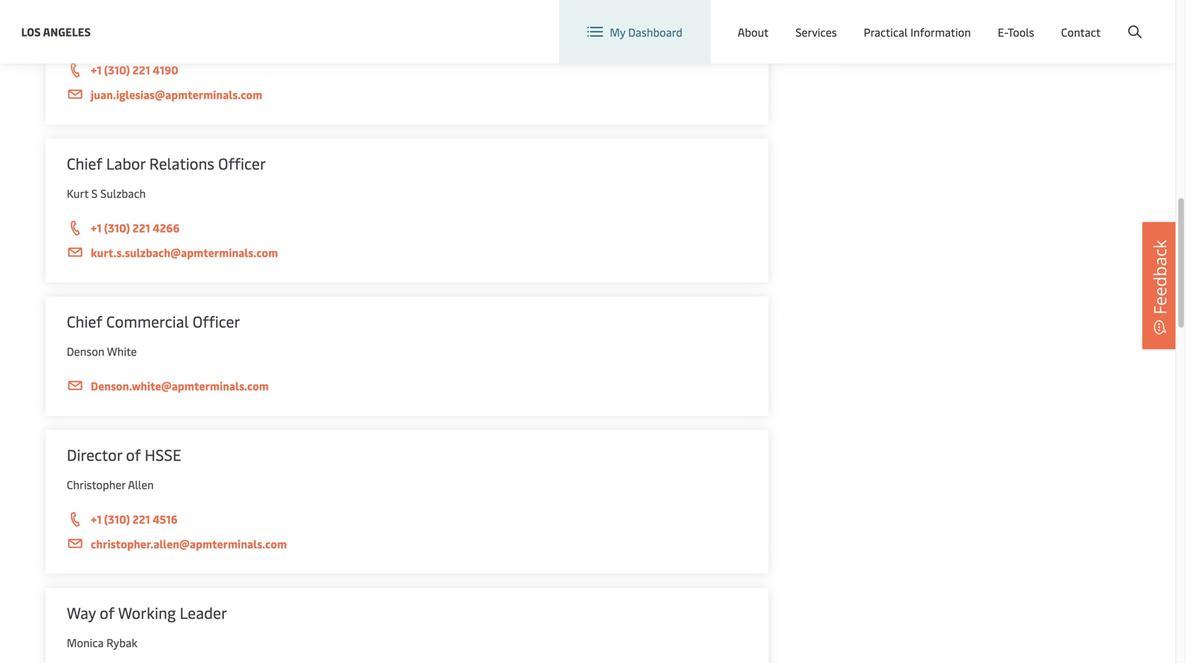 Task type: describe. For each thing, give the bounding box(es) containing it.
juan.iglesias@apmterminals.com
[[91, 87, 262, 102]]

create
[[1072, 13, 1105, 28]]

denson.white@apmterminals.com link
[[67, 377, 747, 395]]

chief commercial officer
[[67, 311, 240, 332]]

221 for labor
[[133, 220, 150, 235]]

christopher.allen@apmterminals.com link
[[67, 536, 747, 553]]

juan iglesias
[[67, 28, 131, 43]]

login
[[1035, 13, 1062, 28]]

+1 (310) 221 4516 link
[[67, 511, 747, 529]]

denson.white@apmterminals.com
[[91, 378, 269, 394]]

commercial
[[106, 311, 189, 332]]

4266
[[153, 220, 180, 235]]

1 221 from the top
[[133, 62, 150, 77]]

los angeles link
[[21, 23, 91, 41]]

working
[[118, 603, 176, 623]]

my dashboard
[[610, 24, 683, 39]]

practical
[[864, 24, 908, 39]]

+1 (310) 221 4266
[[91, 220, 180, 235]]

global
[[903, 13, 936, 28]]

of for hsse
[[126, 444, 141, 465]]

switch location
[[778, 13, 858, 28]]

director
[[67, 444, 122, 465]]

+1 (310) 221 4190
[[91, 62, 178, 77]]

christopher.allen@apmterminals.com
[[91, 537, 287, 552]]

0 vertical spatial officer
[[218, 153, 266, 174]]

of for working
[[100, 603, 115, 623]]

kurt
[[67, 186, 89, 201]]

angeles
[[43, 24, 91, 39]]

services button
[[796, 0, 837, 64]]

login / create account link
[[1009, 0, 1149, 42]]

services
[[796, 24, 837, 39]]

practical information button
[[864, 0, 971, 64]]

221 for of
[[133, 512, 150, 527]]

los
[[21, 24, 41, 39]]

chief for chief commercial officer
[[67, 311, 102, 332]]

practical information
[[864, 24, 971, 39]]

global menu
[[903, 13, 968, 28]]

feedback
[[1148, 240, 1171, 315]]

4190
[[153, 62, 178, 77]]

location
[[815, 13, 858, 28]]

juan.iglesias@apmterminals.com link
[[67, 86, 747, 103]]

+1 for director
[[91, 512, 102, 527]]

denson white
[[67, 344, 137, 359]]



Task type: vqa. For each thing, say whether or not it's contained in the screenshot.
US Regional Office
no



Task type: locate. For each thing, give the bounding box(es) containing it.
relations
[[149, 153, 214, 174]]

2 221 from the top
[[133, 220, 150, 235]]

of left hsse
[[126, 444, 141, 465]]

switch location button
[[756, 13, 858, 28]]

e-
[[998, 24, 1008, 39]]

iglesias
[[93, 28, 131, 43]]

3 (310) from the top
[[104, 512, 130, 527]]

e-tools button
[[998, 0, 1034, 64]]

about
[[738, 24, 769, 39]]

1 (310) from the top
[[104, 62, 130, 77]]

account
[[1107, 13, 1149, 28]]

0 vertical spatial (310)
[[104, 62, 130, 77]]

2 vertical spatial 221
[[133, 512, 150, 527]]

monica rybak
[[67, 635, 137, 651]]

1 +1 from the top
[[91, 62, 102, 77]]

hsse
[[145, 444, 181, 465]]

221 left 4190
[[133, 62, 150, 77]]

1 vertical spatial 221
[[133, 220, 150, 235]]

my dashboard button
[[587, 0, 683, 64]]

global menu button
[[872, 0, 982, 42]]

+1
[[91, 62, 102, 77], [91, 220, 102, 235], [91, 512, 102, 527]]

rybak
[[106, 635, 137, 651]]

1 chief from the top
[[67, 153, 102, 174]]

2 chief from the top
[[67, 311, 102, 332]]

1 vertical spatial (310)
[[104, 220, 130, 235]]

sulzbach
[[100, 186, 146, 201]]

0 vertical spatial of
[[126, 444, 141, 465]]

labor
[[106, 153, 145, 174]]

(310) for of
[[104, 512, 130, 527]]

+1 down christopher
[[91, 512, 102, 527]]

2 vertical spatial (310)
[[104, 512, 130, 527]]

chief labor relations officer
[[67, 153, 266, 174]]

2 vertical spatial +1
[[91, 512, 102, 527]]

juan
[[67, 28, 91, 43]]

1 vertical spatial officer
[[193, 311, 240, 332]]

chief up denson
[[67, 311, 102, 332]]

221 left '4266'
[[133, 220, 150, 235]]

(310) down iglesias
[[104, 62, 130, 77]]

chief up 'kurt'
[[67, 153, 102, 174]]

0 vertical spatial 221
[[133, 62, 150, 77]]

tools
[[1008, 24, 1034, 39]]

officer
[[218, 153, 266, 174], [193, 311, 240, 332]]

monica
[[67, 635, 104, 651]]

+1 for chief
[[91, 220, 102, 235]]

(310) down sulzbach at the top
[[104, 220, 130, 235]]

white
[[107, 344, 137, 359]]

(310) for labor
[[104, 220, 130, 235]]

4516
[[153, 512, 178, 527]]

denson
[[67, 344, 104, 359]]

221
[[133, 62, 150, 77], [133, 220, 150, 235], [133, 512, 150, 527]]

officer right relations
[[218, 153, 266, 174]]

1 vertical spatial of
[[100, 603, 115, 623]]

+1 (310) 221 4516
[[91, 512, 178, 527]]

kurt s sulzbach
[[67, 186, 146, 201]]

leader
[[180, 603, 227, 623]]

officer right 'commercial'
[[193, 311, 240, 332]]

2 (310) from the top
[[104, 220, 130, 235]]

s
[[91, 186, 98, 201]]

switch
[[778, 13, 812, 28]]

kurt.s.sulzbach@apmterminals.com
[[91, 245, 278, 260]]

feedback button
[[1142, 222, 1178, 350]]

0 vertical spatial +1
[[91, 62, 102, 77]]

chief for chief labor relations officer
[[67, 153, 102, 174]]

of
[[126, 444, 141, 465], [100, 603, 115, 623]]

kurt.s.sulzbach@apmterminals.com link
[[67, 244, 747, 262]]

director of hsse
[[67, 444, 181, 465]]

+1 down juan iglesias at left top
[[91, 62, 102, 77]]

0 horizontal spatial of
[[100, 603, 115, 623]]

los angeles
[[21, 24, 91, 39]]

information
[[911, 24, 971, 39]]

221 left 4516 in the left bottom of the page
[[133, 512, 150, 527]]

2 +1 from the top
[[91, 220, 102, 235]]

+1 down "s"
[[91, 220, 102, 235]]

christopher
[[67, 477, 125, 492]]

my
[[610, 24, 626, 39]]

allen
[[128, 477, 154, 492]]

3 +1 from the top
[[91, 512, 102, 527]]

3 221 from the top
[[133, 512, 150, 527]]

1 horizontal spatial of
[[126, 444, 141, 465]]

+1 (310) 221 4190 link
[[67, 61, 747, 79]]

about button
[[738, 0, 769, 64]]

e-tools
[[998, 24, 1034, 39]]

(310) down the christopher allen at the bottom
[[104, 512, 130, 527]]

chief
[[67, 153, 102, 174], [67, 311, 102, 332]]

of right way
[[100, 603, 115, 623]]

login / create account
[[1035, 13, 1149, 28]]

1 vertical spatial chief
[[67, 311, 102, 332]]

way of working leader
[[67, 603, 227, 623]]

christopher allen
[[67, 477, 154, 492]]

contact
[[1061, 24, 1101, 39]]

1 vertical spatial +1
[[91, 220, 102, 235]]

(310)
[[104, 62, 130, 77], [104, 220, 130, 235], [104, 512, 130, 527]]

/
[[1065, 13, 1069, 28]]

+1 (310) 221 4266 link
[[67, 219, 747, 238]]

menu
[[939, 13, 968, 28]]

way
[[67, 603, 96, 623]]

0 vertical spatial chief
[[67, 153, 102, 174]]

contact button
[[1061, 0, 1101, 64]]

dashboard
[[628, 24, 683, 39]]



